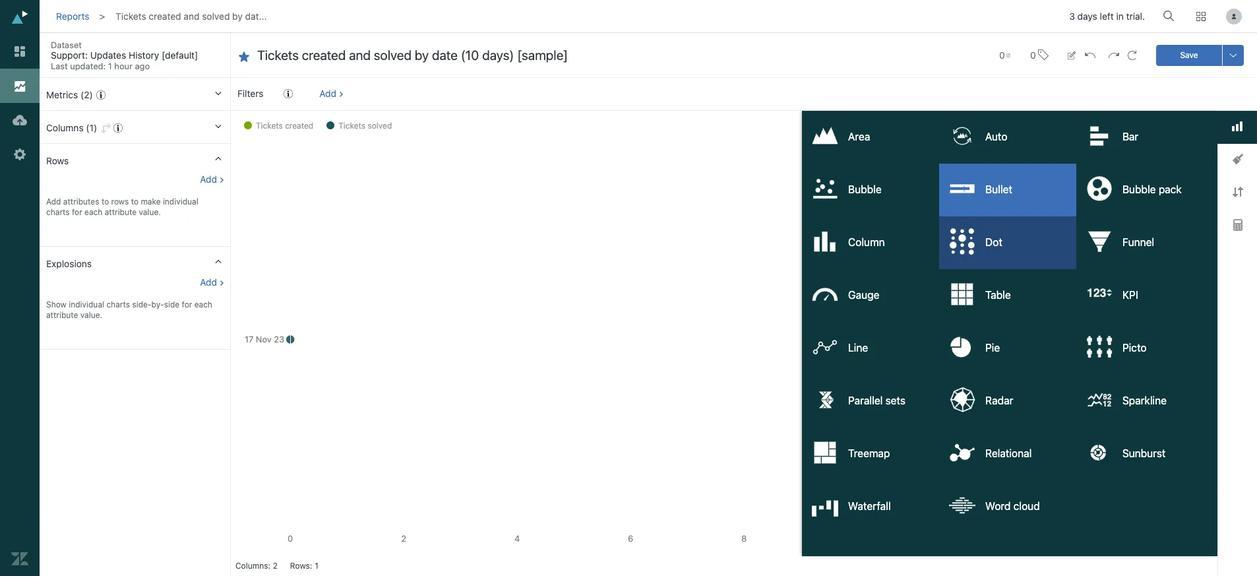 Task type: describe. For each thing, give the bounding box(es) containing it.
updates
[[90, 50, 126, 61]]

rows
[[111, 197, 129, 207]]

pack
[[1159, 184, 1183, 195]]

bar
[[1123, 131, 1139, 143]]

tickets solved
[[339, 121, 392, 131]]

0 for 0 dropdown button
[[1000, 49, 1006, 60]]

parallel sets
[[849, 395, 906, 407]]

word
[[986, 500, 1011, 512]]

updated:
[[70, 61, 106, 71]]

0 button
[[1025, 41, 1055, 69]]

bubble pack
[[1123, 184, 1183, 195]]

each inside 'show individual charts side-by-side for each attribute value.'
[[194, 300, 212, 310]]

0 for 0 button
[[1031, 49, 1037, 60]]

show
[[46, 300, 67, 310]]

1 vertical spatial 1
[[315, 561, 319, 571]]

cloud
[[1014, 500, 1041, 512]]

combined shape image
[[1233, 154, 1244, 165]]

each inside add attributes to rows to make individual charts for each attribute value.
[[85, 207, 103, 217]]

show individual charts side-by-side for each attribute value.
[[46, 300, 212, 320]]

relational
[[986, 448, 1033, 459]]

line
[[849, 342, 869, 354]]

picto
[[1123, 342, 1147, 354]]

for inside 'show individual charts side-by-side for each attribute value.'
[[182, 300, 192, 310]]

reports
[[56, 10, 89, 22]]

0 horizontal spatial open in-app guide image
[[96, 90, 106, 100]]

1 horizontal spatial open in-app guide image
[[114, 123, 123, 133]]

add inside add attributes to rows to make individual charts for each attribute value.
[[46, 197, 61, 207]]

days
[[1078, 11, 1098, 22]]

left
[[1101, 11, 1115, 22]]

2
[[273, 561, 278, 571]]

tickets created and solved by dat...
[[116, 10, 267, 22]]

side
[[164, 300, 180, 310]]

columns: 2
[[236, 561, 278, 571]]

attribute inside add attributes to rows to make individual charts for each attribute value.
[[105, 207, 137, 217]]

charts inside 'show individual charts side-by-side for each attribute value.'
[[107, 300, 130, 310]]

and
[[184, 10, 200, 22]]

datasets image
[[11, 112, 28, 129]]

zendesk image
[[11, 550, 28, 568]]

metrics
[[46, 89, 78, 100]]

columns:
[[236, 561, 271, 571]]

1 inside the dataset support: updates history [default] last updated: 1 hour ago
[[108, 61, 112, 71]]

by-
[[151, 300, 164, 310]]

trial.
[[1127, 11, 1146, 22]]

waterfall
[[849, 500, 891, 512]]

tickets for tickets created
[[256, 121, 283, 131]]

dot
[[986, 236, 1003, 248]]

attribute inside 'show individual charts side-by-side for each attribute value.'
[[46, 310, 78, 320]]

rows:
[[290, 561, 312, 571]]

gauge
[[849, 289, 880, 301]]

tickets for tickets created and solved by dat...
[[116, 10, 146, 22]]

value. inside 'show individual charts side-by-side for each attribute value.'
[[80, 310, 102, 320]]

dataset
[[51, 40, 82, 50]]

attributes
[[63, 197, 99, 207]]

auto
[[986, 131, 1008, 143]]

Search... field
[[1166, 6, 1179, 26]]

2 horizontal spatial open in-app guide image
[[284, 89, 293, 98]]

2 to from the left
[[131, 197, 139, 207]]



Task type: locate. For each thing, give the bounding box(es) containing it.
bullet
[[986, 184, 1013, 195]]

table
[[986, 289, 1012, 301]]

charts down attributes
[[46, 207, 70, 217]]

arrow right14 image
[[219, 43, 231, 55]]

0 horizontal spatial created
[[149, 10, 181, 22]]

to
[[102, 197, 109, 207], [131, 197, 139, 207]]

bubble up column
[[849, 184, 882, 195]]

1 vertical spatial individual
[[69, 300, 104, 310]]

word cloud
[[986, 500, 1041, 512]]

columns (1)
[[46, 122, 97, 133]]

1 vertical spatial attribute
[[46, 310, 78, 320]]

each
[[85, 207, 103, 217], [194, 300, 212, 310]]

0 horizontal spatial charts
[[46, 207, 70, 217]]

0 left 0 button
[[1000, 49, 1006, 60]]

tickets for tickets solved
[[339, 121, 366, 131]]

radar
[[986, 395, 1014, 407]]

1 0 from the left
[[1000, 49, 1006, 60]]

charts inside add attributes to rows to make individual charts for each attribute value.
[[46, 207, 70, 217]]

hour
[[114, 61, 133, 71]]

charts
[[46, 207, 70, 217], [107, 300, 130, 310]]

1
[[108, 61, 112, 71], [315, 561, 319, 571]]

attribute down rows
[[105, 207, 137, 217]]

3
[[1070, 11, 1076, 22]]

ago
[[135, 61, 150, 71]]

last
[[51, 61, 68, 71]]

1 horizontal spatial solved
[[368, 121, 392, 131]]

0 horizontal spatial 1
[[108, 61, 112, 71]]

calc image
[[1234, 219, 1243, 231]]

1 horizontal spatial individual
[[163, 197, 198, 207]]

graph image
[[1233, 121, 1243, 131]]

bubble left the "pack"
[[1123, 184, 1157, 195]]

sets
[[886, 395, 906, 407]]

0 horizontal spatial tickets
[[116, 10, 146, 22]]

(2)
[[81, 89, 93, 100]]

value. down make
[[139, 207, 161, 217]]

other options image
[[1229, 50, 1239, 60]]

columns
[[46, 122, 84, 133]]

attribute
[[105, 207, 137, 217], [46, 310, 78, 320]]

sparkline
[[1123, 395, 1168, 407]]

2 horizontal spatial tickets
[[339, 121, 366, 131]]

0 inside button
[[1031, 49, 1037, 60]]

2 bubble from the left
[[1123, 184, 1157, 195]]

attribute down "show"
[[46, 310, 78, 320]]

0 horizontal spatial for
[[72, 207, 82, 217]]

0 vertical spatial for
[[72, 207, 82, 217]]

admin image
[[11, 146, 28, 163]]

metrics (2)
[[46, 89, 93, 100]]

0
[[1000, 49, 1006, 60], [1031, 49, 1037, 60]]

individual right "show"
[[69, 300, 104, 310]]

0 vertical spatial value.
[[139, 207, 161, 217]]

0 vertical spatial created
[[149, 10, 181, 22]]

1 horizontal spatial each
[[194, 300, 212, 310]]

individual
[[163, 197, 198, 207], [69, 300, 104, 310]]

1 right rows:
[[315, 561, 319, 571]]

treemap
[[849, 448, 891, 459]]

0 inside dropdown button
[[1000, 49, 1006, 60]]

open in-app guide image
[[284, 89, 293, 98], [96, 90, 106, 100], [114, 123, 123, 133]]

1 horizontal spatial bubble
[[1123, 184, 1157, 195]]

(1)
[[86, 122, 97, 133]]

1 vertical spatial for
[[182, 300, 192, 310]]

parallel
[[849, 395, 883, 407]]

for
[[72, 207, 82, 217], [182, 300, 192, 310]]

0 right 0 dropdown button
[[1031, 49, 1037, 60]]

1 vertical spatial each
[[194, 300, 212, 310]]

1 horizontal spatial 0
[[1031, 49, 1037, 60]]

3 days left in trial.
[[1070, 11, 1146, 22]]

each down attributes
[[85, 207, 103, 217]]

sunburst
[[1123, 448, 1166, 459]]

value. down the explosions
[[80, 310, 102, 320]]

value. inside add attributes to rows to make individual charts for each attribute value.
[[139, 207, 161, 217]]

to right rows
[[131, 197, 139, 207]]

dataset support: updates history [default] last updated: 1 hour ago
[[51, 40, 198, 71]]

arrows image
[[1233, 187, 1244, 198]]

open in-app guide image right the '(1)'
[[114, 123, 123, 133]]

individual right make
[[163, 197, 198, 207]]

tickets created
[[256, 121, 314, 131]]

created
[[149, 10, 181, 22], [285, 121, 314, 131]]

bubble for bubble pack
[[1123, 184, 1157, 195]]

0 vertical spatial each
[[85, 207, 103, 217]]

1 bubble from the left
[[849, 184, 882, 195]]

add attributes to rows to make individual charts for each attribute value.
[[46, 197, 198, 217]]

save
[[1181, 50, 1199, 60]]

2 0 from the left
[[1031, 49, 1037, 60]]

1 horizontal spatial tickets
[[256, 121, 283, 131]]

1 left the hour
[[108, 61, 112, 71]]

dashboard image
[[11, 43, 28, 60]]

charts left "side-"
[[107, 300, 130, 310]]

filters
[[238, 88, 264, 99]]

save button
[[1157, 45, 1223, 66]]

bubble
[[849, 184, 882, 195], [1123, 184, 1157, 195]]

by
[[232, 10, 243, 22]]

0 vertical spatial 1
[[108, 61, 112, 71]]

individual inside add attributes to rows to make individual charts for each attribute value.
[[163, 197, 198, 207]]

each right side
[[194, 300, 212, 310]]

0 horizontal spatial value.
[[80, 310, 102, 320]]

1 vertical spatial created
[[285, 121, 314, 131]]

reports image
[[11, 77, 28, 94]]

zendesk products image
[[1197, 12, 1206, 21]]

funnel
[[1123, 236, 1155, 248]]

1 horizontal spatial to
[[131, 197, 139, 207]]

0 vertical spatial attribute
[[105, 207, 137, 217]]

created for tickets created and solved by dat...
[[149, 10, 181, 22]]

1 horizontal spatial 1
[[315, 561, 319, 571]]

1 horizontal spatial for
[[182, 300, 192, 310]]

add
[[320, 88, 337, 99], [200, 174, 217, 185], [46, 197, 61, 207], [200, 277, 217, 288]]

for right side
[[182, 300, 192, 310]]

to left rows
[[102, 197, 109, 207]]

kpi
[[1123, 289, 1139, 301]]

1 to from the left
[[102, 197, 109, 207]]

0 horizontal spatial attribute
[[46, 310, 78, 320]]

make
[[141, 197, 161, 207]]

1 horizontal spatial created
[[285, 121, 314, 131]]

1 vertical spatial solved
[[368, 121, 392, 131]]

created for tickets created
[[285, 121, 314, 131]]

solved
[[202, 10, 230, 22], [368, 121, 392, 131]]

rows: 1
[[290, 561, 319, 571]]

tickets
[[116, 10, 146, 22], [256, 121, 283, 131], [339, 121, 366, 131]]

0 horizontal spatial each
[[85, 207, 103, 217]]

for inside add attributes to rows to make individual charts for each attribute value.
[[72, 207, 82, 217]]

individual inside 'show individual charts side-by-side for each attribute value.'
[[69, 300, 104, 310]]

1 vertical spatial charts
[[107, 300, 130, 310]]

save group
[[1157, 45, 1245, 66]]

dat...
[[245, 10, 267, 22]]

in
[[1117, 11, 1125, 22]]

0 button
[[994, 42, 1017, 68]]

history
[[129, 50, 159, 61]]

for down attributes
[[72, 207, 82, 217]]

0 horizontal spatial 0
[[1000, 49, 1006, 60]]

1 horizontal spatial attribute
[[105, 207, 137, 217]]

open in-app guide image up tickets created at the top left of page
[[284, 89, 293, 98]]

explosions
[[46, 258, 92, 269]]

pie
[[986, 342, 1001, 354]]

rows
[[46, 155, 69, 166]]

0 vertical spatial solved
[[202, 10, 230, 22]]

open in-app guide image right (2)
[[96, 90, 106, 100]]

column
[[849, 236, 886, 248]]

1 horizontal spatial value.
[[139, 207, 161, 217]]

bubble for bubble
[[849, 184, 882, 195]]

None text field
[[257, 47, 974, 64]]

0 vertical spatial individual
[[163, 197, 198, 207]]

[default]
[[162, 50, 198, 61]]

0 horizontal spatial solved
[[202, 10, 230, 22]]

0 horizontal spatial bubble
[[849, 184, 882, 195]]

1 horizontal spatial charts
[[107, 300, 130, 310]]

0 horizontal spatial to
[[102, 197, 109, 207]]

side-
[[132, 300, 151, 310]]

0 vertical spatial charts
[[46, 207, 70, 217]]

area
[[849, 131, 871, 143]]

support:
[[51, 50, 88, 61]]

value.
[[139, 207, 161, 217], [80, 310, 102, 320]]

0 horizontal spatial individual
[[69, 300, 104, 310]]

1 vertical spatial value.
[[80, 310, 102, 320]]



Task type: vqa. For each thing, say whether or not it's contained in the screenshot.
Bubble
yes



